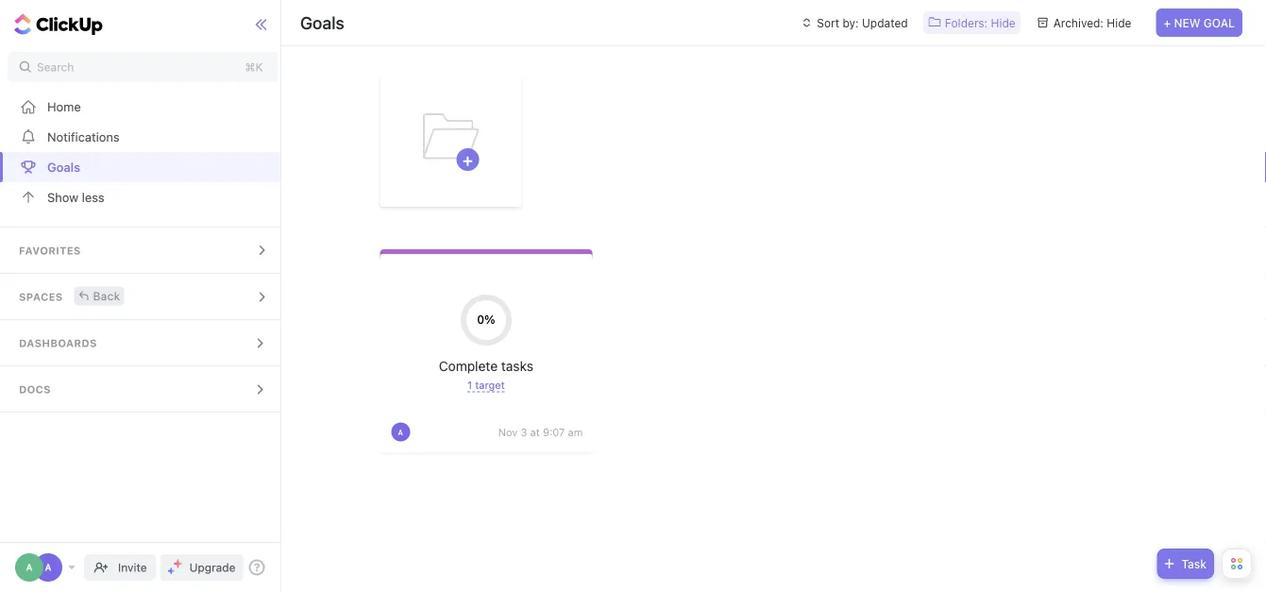 Task type: describe. For each thing, give the bounding box(es) containing it.
⌘k
[[245, 60, 263, 74]]

1 horizontal spatial a
[[45, 562, 51, 573]]

notifications
[[47, 130, 120, 144]]

sort
[[817, 16, 839, 29]]

3
[[521, 426, 527, 438]]

a inside dropdown button
[[398, 428, 403, 436]]

complete tasks 1 target
[[439, 358, 533, 391]]

sparkle svg 2 image
[[168, 568, 175, 575]]

sort by: updated
[[817, 16, 908, 29]]

1
[[467, 379, 472, 391]]

+ for + new goal
[[1164, 16, 1171, 29]]

show less
[[47, 190, 104, 204]]

complete
[[439, 358, 498, 373]]

archived: hide
[[1053, 16, 1132, 29]]

goals link
[[0, 152, 286, 182]]

show
[[47, 190, 78, 204]]

invite
[[118, 561, 147, 574]]

docs
[[19, 383, 51, 396]]

dashboards
[[19, 337, 97, 349]]

a button
[[389, 421, 412, 443]]

by:
[[843, 16, 859, 29]]

search
[[37, 60, 74, 74]]

spaces
[[19, 291, 63, 303]]

at
[[530, 426, 540, 438]]

folders:
[[945, 16, 988, 29]]

9:07
[[543, 426, 565, 438]]

folders: hide
[[945, 16, 1016, 29]]

hide for folders: hide
[[991, 16, 1016, 29]]

notifications link
[[0, 122, 286, 152]]

less
[[82, 190, 104, 204]]

+ new goal
[[1164, 16, 1235, 29]]

tasks
[[501, 358, 533, 373]]

sidebar navigation
[[0, 0, 286, 592]]

sparkle svg 1 image
[[173, 559, 183, 568]]

0 horizontal spatial a
[[26, 562, 33, 573]]

updated
[[862, 16, 908, 29]]



Task type: locate. For each thing, give the bounding box(es) containing it.
archived:
[[1053, 16, 1104, 29]]

1 horizontal spatial goals
[[300, 12, 344, 33]]

2 horizontal spatial a
[[398, 428, 403, 436]]

nov 3 at 9:07 am
[[498, 426, 583, 438]]

favorites button
[[0, 228, 286, 273]]

new
[[1174, 16, 1201, 29]]

0 horizontal spatial hide
[[991, 16, 1016, 29]]

hide for archived: hide
[[1107, 16, 1132, 29]]

0 horizontal spatial +
[[463, 149, 473, 169]]

0 vertical spatial goals
[[300, 12, 344, 33]]

1 vertical spatial goals
[[47, 160, 80, 174]]

home link
[[0, 92, 286, 122]]

nov
[[498, 426, 518, 438]]

1 horizontal spatial +
[[1164, 16, 1171, 29]]

goal
[[1204, 16, 1235, 29]]

target
[[475, 379, 505, 391]]

+ for +
[[463, 149, 473, 169]]

goals inside the sidebar navigation
[[47, 160, 80, 174]]

upgrade link
[[160, 554, 243, 581]]

task
[[1182, 557, 1207, 570]]

am
[[568, 426, 583, 438]]

back
[[93, 289, 120, 303]]

0 vertical spatial +
[[1164, 16, 1171, 29]]

2 hide from the left
[[1107, 16, 1132, 29]]

hide
[[991, 16, 1016, 29], [1107, 16, 1132, 29]]

a
[[398, 428, 403, 436], [26, 562, 33, 573], [45, 562, 51, 573]]

1 vertical spatial +
[[463, 149, 473, 169]]

back link
[[74, 287, 124, 305]]

goals
[[300, 12, 344, 33], [47, 160, 80, 174]]

sort by: updated button
[[794, 11, 914, 34]]

hide right folders:
[[991, 16, 1016, 29]]

+
[[1164, 16, 1171, 29], [463, 149, 473, 169]]

favorites
[[19, 245, 81, 257]]

1 hide from the left
[[991, 16, 1016, 29]]

home
[[47, 100, 81, 114]]

upgrade
[[189, 561, 236, 574]]

hide right archived:
[[1107, 16, 1132, 29]]

1 horizontal spatial hide
[[1107, 16, 1132, 29]]

0 horizontal spatial goals
[[47, 160, 80, 174]]



Task type: vqa. For each thing, say whether or not it's contained in the screenshot.
+ New Goal's '+'
yes



